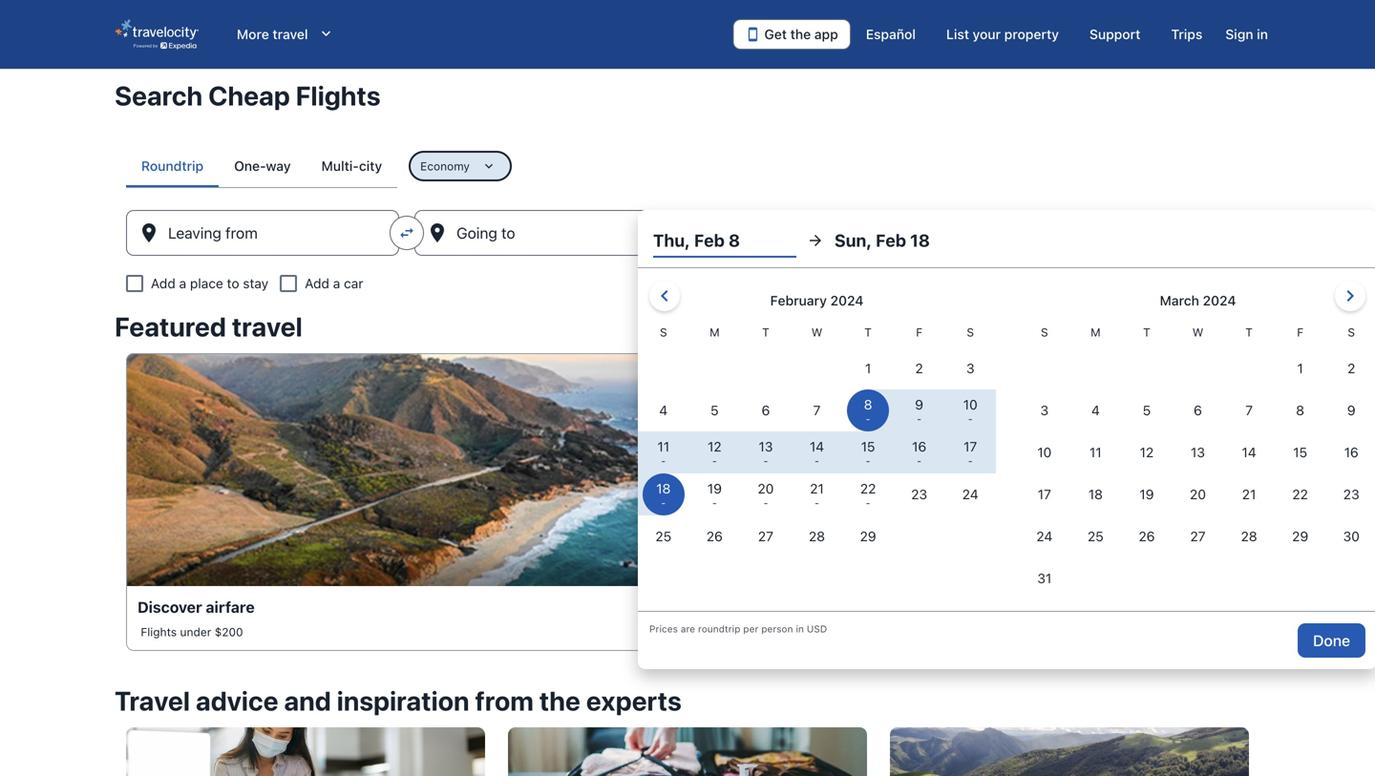 Task type: describe. For each thing, give the bounding box(es) containing it.
get the app
[[765, 26, 839, 42]]

app
[[815, 26, 839, 42]]

and inside things are looking up—and booking up! head to united airlines and snag awesome flight deals now.
[[1131, 591, 1151, 605]]

inspiration
[[337, 686, 470, 717]]

done button
[[1298, 624, 1366, 658]]

march
[[1160, 293, 1200, 309]]

2024 for march 2024
[[1204, 293, 1237, 309]]

add for add a car
[[305, 276, 330, 291]]

per
[[744, 624, 759, 635]]

things are looking up—and booking up! head to united airlines and snag awesome flight deals now.
[[1003, 545, 1234, 620]]

support
[[1090, 26, 1141, 42]]

under
[[180, 626, 211, 639]]

time
[[1030, 388, 1063, 407]]

roundtrip
[[141, 158, 204, 174]]

it's time to get away—up and away! book on american airlines for sweet deals to all your favorite destinations
[[1003, 388, 1230, 463]]

prices
[[650, 624, 678, 635]]

one-
[[234, 158, 266, 174]]

booking
[[1003, 564, 1063, 582]]

español button
[[851, 17, 932, 52]]

roundtrip link
[[126, 145, 219, 187]]

travel
[[115, 686, 190, 717]]

more travel button
[[222, 17, 350, 52]]

thu,
[[654, 230, 691, 251]]

to left stay
[[227, 276, 239, 291]]

roundtrip
[[698, 624, 741, 635]]

multi-city
[[322, 158, 382, 174]]

travel advice and inspiration from the experts
[[115, 686, 682, 717]]

airfare
[[206, 599, 255, 617]]

to left get
[[1067, 388, 1082, 407]]

more travel
[[237, 26, 308, 42]]

are for prices
[[681, 624, 696, 635]]

flights for search cheap flights
[[296, 80, 381, 111]]

flights for discover airfare flights under $200
[[141, 626, 177, 639]]

in inside prices are roundtrip per person in usd done
[[796, 624, 804, 635]]

economy
[[421, 160, 470, 173]]

discover airfare flights under $200
[[138, 599, 255, 639]]

city
[[359, 158, 382, 174]]

economy button
[[409, 151, 512, 182]]

book
[[1003, 435, 1031, 448]]

get
[[765, 26, 787, 42]]

feb left -
[[741, 232, 767, 250]]

deals inside things are looking up—and booking up! head to united airlines and snag awesome flight deals now.
[[1034, 607, 1063, 620]]

m for february 2024
[[710, 326, 720, 339]]

prices are roundtrip per person in usd done
[[650, 624, 1351, 650]]

4 t from the left
[[1246, 326, 1253, 339]]

3 t from the left
[[1144, 326, 1151, 339]]

flight
[[1003, 607, 1031, 620]]

trips
[[1172, 26, 1203, 42]]

up!
[[1067, 564, 1091, 582]]

sign in button
[[1219, 17, 1277, 52]]

trips link
[[1157, 17, 1219, 52]]

next month image
[[1340, 285, 1363, 308]]

february 2024
[[771, 293, 864, 309]]

2024 for february 2024
[[831, 293, 864, 309]]

0 horizontal spatial 8
[[729, 230, 740, 251]]

sun, feb 18
[[835, 230, 931, 251]]

one-way
[[234, 158, 291, 174]]

1 t from the left
[[763, 326, 770, 339]]

sun,
[[835, 230, 872, 251]]

0 horizontal spatial your
[[973, 26, 1001, 42]]

airlines inside it's time to get away—up and away! book on american airlines for sweet deals to all your favorite destinations
[[1105, 435, 1144, 448]]

head
[[1003, 591, 1032, 605]]

from
[[475, 686, 534, 717]]

to left all
[[1003, 450, 1014, 463]]

swap origin and destination values image
[[398, 225, 416, 242]]

2 t from the left
[[865, 326, 872, 339]]

18 inside feb 8 - feb 18 button
[[826, 232, 842, 250]]

property
[[1005, 26, 1060, 42]]

your inside it's time to get away—up and away! book on american airlines for sweet deals to all your favorite destinations
[[1033, 450, 1057, 463]]

more
[[237, 26, 269, 42]]

2 s from the left
[[967, 326, 975, 339]]

person
[[762, 624, 794, 635]]

multi-
[[322, 158, 359, 174]]

f for march 2024
[[1298, 326, 1304, 339]]

add a place to stay
[[151, 276, 269, 291]]

all
[[1017, 450, 1029, 463]]

destinations
[[1104, 450, 1170, 463]]

w for march
[[1193, 326, 1204, 339]]

featured travel
[[115, 311, 303, 343]]

and inside travel advice and inspiration from the experts region
[[284, 686, 331, 717]]

experts
[[586, 686, 682, 717]]

travel for featured travel
[[232, 311, 303, 343]]

download the app button image
[[746, 27, 761, 42]]

previous month image
[[654, 285, 676, 308]]



Task type: vqa. For each thing, say whether or not it's contained in the screenshot.
Next icon at the bottom right of page
no



Task type: locate. For each thing, give the bounding box(es) containing it.
2 2024 from the left
[[1204, 293, 1237, 309]]

1 horizontal spatial 8
[[771, 232, 781, 250]]

and left snag at the bottom
[[1131, 591, 1151, 605]]

are right the 'prices'
[[681, 624, 696, 635]]

it's
[[1003, 388, 1027, 407]]

1 horizontal spatial add
[[305, 276, 330, 291]]

feb right "sun,"
[[876, 230, 907, 251]]

thu, feb 8 button
[[654, 224, 797, 258]]

1 vertical spatial flights
[[141, 626, 177, 639]]

a
[[179, 276, 186, 291], [333, 276, 340, 291]]

to inside things are looking up—and booking up! head to united airlines and snag awesome flight deals now.
[[1035, 591, 1046, 605]]

snag
[[1154, 591, 1180, 605]]

multi-city link
[[306, 145, 398, 187]]

0 vertical spatial airlines
[[1105, 435, 1144, 448]]

cheap
[[208, 80, 290, 111]]

a for car
[[333, 276, 340, 291]]

a left car
[[333, 276, 340, 291]]

1 horizontal spatial w
[[1193, 326, 1204, 339]]

0 horizontal spatial flights
[[141, 626, 177, 639]]

featured
[[115, 311, 226, 343]]

1 horizontal spatial flights
[[296, 80, 381, 111]]

main content containing search cheap flights
[[0, 69, 1376, 777]]

1 horizontal spatial 18
[[911, 230, 931, 251]]

support link
[[1075, 17, 1157, 52]]

looking
[[1085, 545, 1139, 563]]

1 s from the left
[[660, 326, 668, 339]]

in
[[1258, 26, 1269, 42], [796, 624, 804, 635]]

to right the head
[[1035, 591, 1046, 605]]

up—and
[[1143, 545, 1203, 563]]

0 horizontal spatial a
[[179, 276, 186, 291]]

1 vertical spatial in
[[796, 624, 804, 635]]

travel inside featured travel 'region'
[[232, 311, 303, 343]]

advice
[[196, 686, 279, 717]]

español
[[866, 26, 916, 42]]

0 vertical spatial the
[[791, 26, 811, 42]]

0 vertical spatial flights
[[296, 80, 381, 111]]

search
[[115, 80, 203, 111]]

1 horizontal spatial m
[[1091, 326, 1101, 339]]

0 horizontal spatial and
[[284, 686, 331, 717]]

0 vertical spatial travel
[[273, 26, 308, 42]]

w down "february 2024"
[[812, 326, 823, 339]]

0 horizontal spatial add
[[151, 276, 176, 291]]

1 horizontal spatial are
[[1057, 545, 1081, 563]]

2024 right march
[[1204, 293, 1237, 309]]

deals inside it's time to get away—up and away! book on american airlines for sweet deals to all your favorite destinations
[[1201, 435, 1230, 448]]

list your property link
[[932, 17, 1075, 52]]

18 right "sun,"
[[911, 230, 931, 251]]

0 vertical spatial are
[[1057, 545, 1081, 563]]

the right from
[[540, 686, 581, 717]]

1 horizontal spatial and
[[1131, 591, 1151, 605]]

0 horizontal spatial f
[[917, 326, 923, 339]]

0 horizontal spatial are
[[681, 624, 696, 635]]

and inside it's time to get away—up and away! book on american airlines for sweet deals to all your favorite destinations
[[1188, 388, 1216, 407]]

in left usd
[[796, 624, 804, 635]]

are inside things are looking up—and booking up! head to united airlines and snag awesome flight deals now.
[[1057, 545, 1081, 563]]

-
[[785, 232, 792, 250]]

on
[[1034, 435, 1047, 448]]

2 horizontal spatial and
[[1188, 388, 1216, 407]]

done
[[1314, 632, 1351, 650]]

and right advice on the bottom left of page
[[284, 686, 331, 717]]

tab list
[[126, 145, 398, 187]]

flights inside "discover airfare flights under $200"
[[141, 626, 177, 639]]

add left place at the top left of the page
[[151, 276, 176, 291]]

airlines inside things are looking up—and booking up! head to united airlines and snag awesome flight deals now.
[[1088, 591, 1128, 605]]

are inside prices are roundtrip per person in usd done
[[681, 624, 696, 635]]

usd
[[807, 624, 828, 635]]

add left car
[[305, 276, 330, 291]]

w for february
[[812, 326, 823, 339]]

things
[[1003, 545, 1054, 563]]

0 vertical spatial your
[[973, 26, 1001, 42]]

february
[[771, 293, 827, 309]]

18
[[911, 230, 931, 251], [826, 232, 842, 250]]

deals down the united
[[1034, 607, 1063, 620]]

1 horizontal spatial your
[[1033, 450, 1057, 463]]

your right list
[[973, 26, 1001, 42]]

away!
[[1003, 408, 1047, 426]]

18 inside sun, feb 18 button
[[911, 230, 931, 251]]

1 a from the left
[[179, 276, 186, 291]]

f
[[917, 326, 923, 339], [1298, 326, 1304, 339]]

travel down stay
[[232, 311, 303, 343]]

list
[[947, 26, 970, 42]]

0 vertical spatial deals
[[1201, 435, 1230, 448]]

list your property
[[947, 26, 1060, 42]]

travel
[[273, 26, 308, 42], [232, 311, 303, 343]]

discover
[[138, 599, 202, 617]]

feb right -
[[796, 232, 822, 250]]

w down march 2024
[[1193, 326, 1204, 339]]

$200
[[215, 626, 243, 639]]

1 vertical spatial and
[[1131, 591, 1151, 605]]

0 horizontal spatial in
[[796, 624, 804, 635]]

0 horizontal spatial 2024
[[831, 293, 864, 309]]

featured travel region
[[103, 300, 1273, 675]]

one-way link
[[219, 145, 306, 187]]

flights down the discover
[[141, 626, 177, 639]]

1 horizontal spatial the
[[791, 26, 811, 42]]

m
[[710, 326, 720, 339], [1091, 326, 1101, 339]]

are up up! at the right of page
[[1057, 545, 1081, 563]]

2 a from the left
[[333, 276, 340, 291]]

2 vertical spatial and
[[284, 686, 331, 717]]

in inside "sign in" dropdown button
[[1258, 26, 1269, 42]]

place
[[190, 276, 223, 291]]

tab list containing roundtrip
[[126, 145, 398, 187]]

flights up multi-
[[296, 80, 381, 111]]

sign
[[1226, 26, 1254, 42]]

2 m from the left
[[1091, 326, 1101, 339]]

1 horizontal spatial f
[[1298, 326, 1304, 339]]

airlines
[[1105, 435, 1144, 448], [1088, 591, 1128, 605]]

0 horizontal spatial deals
[[1034, 607, 1063, 620]]

your down 'on'
[[1033, 450, 1057, 463]]

and up sweet
[[1188, 388, 1216, 407]]

1 vertical spatial the
[[540, 686, 581, 717]]

1 vertical spatial deals
[[1034, 607, 1063, 620]]

0 horizontal spatial w
[[812, 326, 823, 339]]

travel for more travel
[[273, 26, 308, 42]]

march 2024
[[1160, 293, 1237, 309]]

stay
[[243, 276, 269, 291]]

1 horizontal spatial a
[[333, 276, 340, 291]]

m down thu, feb 8 button
[[710, 326, 720, 339]]

favorite
[[1060, 450, 1100, 463]]

get
[[1086, 388, 1110, 407]]

1 vertical spatial your
[[1033, 450, 1057, 463]]

2024 right february
[[831, 293, 864, 309]]

2 add from the left
[[305, 276, 330, 291]]

8
[[729, 230, 740, 251], [771, 232, 781, 250]]

for
[[1148, 435, 1163, 448]]

0 horizontal spatial m
[[710, 326, 720, 339]]

awesome
[[1184, 591, 1234, 605]]

sign in
[[1226, 26, 1269, 42]]

travel advice and inspiration from the experts region
[[103, 675, 1273, 777]]

2 f from the left
[[1298, 326, 1304, 339]]

now.
[[1066, 607, 1091, 620]]

the inside region
[[540, 686, 581, 717]]

american
[[1050, 435, 1101, 448]]

add for add a place to stay
[[151, 276, 176, 291]]

4 s from the left
[[1349, 326, 1356, 339]]

w
[[812, 326, 823, 339], [1193, 326, 1204, 339]]

1 2024 from the left
[[831, 293, 864, 309]]

airlines up now.
[[1088, 591, 1128, 605]]

travelocity logo image
[[115, 19, 199, 50]]

2 w from the left
[[1193, 326, 1204, 339]]

1 f from the left
[[917, 326, 923, 339]]

main content
[[0, 69, 1376, 777]]

1 w from the left
[[812, 326, 823, 339]]

are
[[1057, 545, 1081, 563], [681, 624, 696, 635]]

0 vertical spatial in
[[1258, 26, 1269, 42]]

1 vertical spatial travel
[[232, 311, 303, 343]]

way
[[266, 158, 291, 174]]

your
[[973, 26, 1001, 42], [1033, 450, 1057, 463]]

thu, feb 8
[[654, 230, 740, 251]]

3 s from the left
[[1041, 326, 1049, 339]]

and
[[1188, 388, 1216, 407], [1131, 591, 1151, 605], [284, 686, 331, 717]]

a left place at the top left of the page
[[179, 276, 186, 291]]

0 vertical spatial and
[[1188, 388, 1216, 407]]

f for february 2024
[[917, 326, 923, 339]]

united
[[1049, 591, 1085, 605]]

deals right sweet
[[1201, 435, 1230, 448]]

18 right -
[[826, 232, 842, 250]]

1 horizontal spatial 2024
[[1204, 293, 1237, 309]]

a for place
[[179, 276, 186, 291]]

in right sign
[[1258, 26, 1269, 42]]

1 vertical spatial airlines
[[1088, 591, 1128, 605]]

add
[[151, 276, 176, 291], [305, 276, 330, 291]]

1 vertical spatial are
[[681, 624, 696, 635]]

s
[[660, 326, 668, 339], [967, 326, 975, 339], [1041, 326, 1049, 339], [1349, 326, 1356, 339]]

car
[[344, 276, 364, 291]]

1 add from the left
[[151, 276, 176, 291]]

feb 8 - feb 18 button
[[699, 210, 942, 256]]

travel right more
[[273, 26, 308, 42]]

0 horizontal spatial 18
[[826, 232, 842, 250]]

0 horizontal spatial the
[[540, 686, 581, 717]]

feb right the thu,
[[695, 230, 725, 251]]

to
[[227, 276, 239, 291], [1067, 388, 1082, 407], [1003, 450, 1014, 463], [1035, 591, 1046, 605]]

feb 8 - feb 18
[[741, 232, 842, 250]]

get the app link
[[733, 19, 851, 50]]

search cheap flights
[[115, 80, 381, 111]]

airlines up destinations
[[1105, 435, 1144, 448]]

sweet
[[1166, 435, 1198, 448]]

1 horizontal spatial deals
[[1201, 435, 1230, 448]]

travel inside more travel dropdown button
[[273, 26, 308, 42]]

1 m from the left
[[710, 326, 720, 339]]

m for march 2024
[[1091, 326, 1101, 339]]

1 horizontal spatial in
[[1258, 26, 1269, 42]]

the right get
[[791, 26, 811, 42]]

are for things
[[1057, 545, 1081, 563]]

m up get
[[1091, 326, 1101, 339]]

sun, feb 18 button
[[835, 224, 978, 258]]

away—up
[[1114, 388, 1184, 407]]

the
[[791, 26, 811, 42], [540, 686, 581, 717]]

add a car
[[305, 276, 364, 291]]



